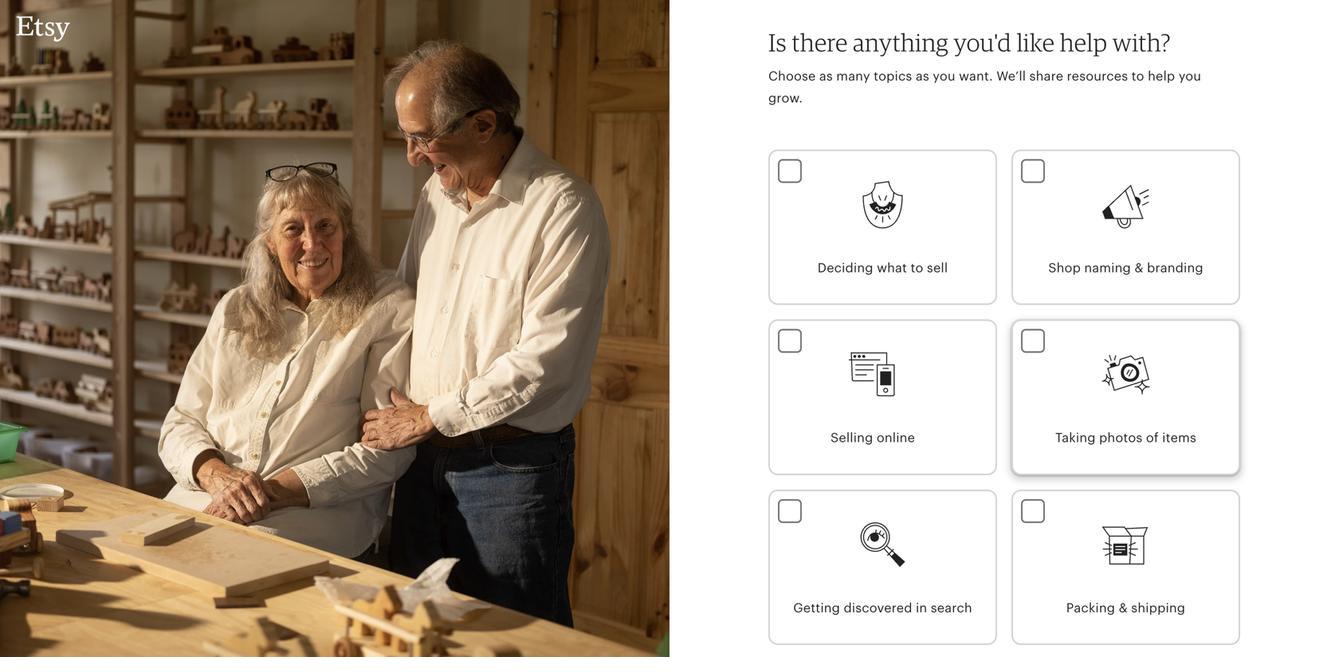 Task type: describe. For each thing, give the bounding box(es) containing it.
is
[[769, 28, 787, 57]]

1 as from the left
[[820, 69, 833, 83]]

topics
[[874, 69, 913, 83]]

help inside the choose as many topics as you want. we'll share resources to help you grow.
[[1148, 69, 1176, 83]]

shop naming & branding
[[1049, 261, 1204, 275]]

we'll
[[997, 69, 1027, 83]]

selling online
[[831, 431, 916, 445]]

sell
[[927, 261, 948, 275]]

choose
[[769, 69, 816, 83]]

anything
[[853, 28, 949, 57]]

deciding what to sell
[[818, 261, 948, 275]]

search
[[931, 601, 973, 615]]

1 you from the left
[[933, 69, 956, 83]]

resources
[[1067, 69, 1129, 83]]

taking photos of items
[[1056, 431, 1197, 445]]

packing & shipping
[[1067, 601, 1186, 615]]

0 horizontal spatial &
[[1119, 601, 1128, 615]]

to inside the choose as many topics as you want. we'll share resources to help you grow.
[[1132, 69, 1145, 83]]

grow.
[[769, 91, 803, 105]]

getting
[[794, 601, 841, 615]]

in
[[916, 601, 928, 615]]

shipping
[[1132, 601, 1186, 615]]

you'd
[[954, 28, 1012, 57]]

want.
[[959, 69, 994, 83]]

many
[[837, 69, 871, 83]]

selling
[[831, 431, 874, 445]]

2 as from the left
[[916, 69, 930, 83]]



Task type: vqa. For each thing, say whether or not it's contained in the screenshot.
photos
yes



Task type: locate. For each thing, give the bounding box(es) containing it.
of
[[1147, 431, 1159, 445]]

with?
[[1113, 28, 1172, 57]]

0 vertical spatial &
[[1135, 261, 1144, 275]]

0 horizontal spatial help
[[1060, 28, 1108, 57]]

to left sell
[[911, 261, 924, 275]]

there
[[792, 28, 848, 57]]

0 vertical spatial to
[[1132, 69, 1145, 83]]

discovered
[[844, 601, 913, 615]]

1 horizontal spatial you
[[1179, 69, 1202, 83]]

share
[[1030, 69, 1064, 83]]

to down with?
[[1132, 69, 1145, 83]]

branding
[[1148, 261, 1204, 275]]

packing
[[1067, 601, 1116, 615]]

deciding
[[818, 261, 874, 275]]

getting discovered in search
[[794, 601, 973, 615]]

help up resources on the right
[[1060, 28, 1108, 57]]

help down with?
[[1148, 69, 1176, 83]]

shop
[[1049, 261, 1081, 275]]

you
[[933, 69, 956, 83], [1179, 69, 1202, 83]]

0 horizontal spatial you
[[933, 69, 956, 83]]

items
[[1163, 431, 1197, 445]]

& right naming
[[1135, 261, 1144, 275]]

what
[[877, 261, 908, 275]]

1 horizontal spatial to
[[1132, 69, 1145, 83]]

online
[[877, 431, 916, 445]]

like
[[1017, 28, 1055, 57]]

photos
[[1100, 431, 1143, 445]]

help
[[1060, 28, 1108, 57], [1148, 69, 1176, 83]]

as left many
[[820, 69, 833, 83]]

1 horizontal spatial help
[[1148, 69, 1176, 83]]

0 horizontal spatial to
[[911, 261, 924, 275]]

& right packing
[[1119, 601, 1128, 615]]

1 vertical spatial to
[[911, 261, 924, 275]]

to
[[1132, 69, 1145, 83], [911, 261, 924, 275]]

as right topics
[[916, 69, 930, 83]]

choose as many topics as you want. we'll share resources to help you grow.
[[769, 69, 1202, 105]]

naming
[[1085, 261, 1132, 275]]

is there anything you'd like help with?
[[769, 28, 1172, 57]]

as
[[820, 69, 833, 83], [916, 69, 930, 83]]

0 horizontal spatial as
[[820, 69, 833, 83]]

1 horizontal spatial as
[[916, 69, 930, 83]]

taking
[[1056, 431, 1096, 445]]

0 vertical spatial help
[[1060, 28, 1108, 57]]

1 vertical spatial help
[[1148, 69, 1176, 83]]

1 vertical spatial &
[[1119, 601, 1128, 615]]

2 you from the left
[[1179, 69, 1202, 83]]

&
[[1135, 261, 1144, 275], [1119, 601, 1128, 615]]

1 horizontal spatial &
[[1135, 261, 1144, 275]]



